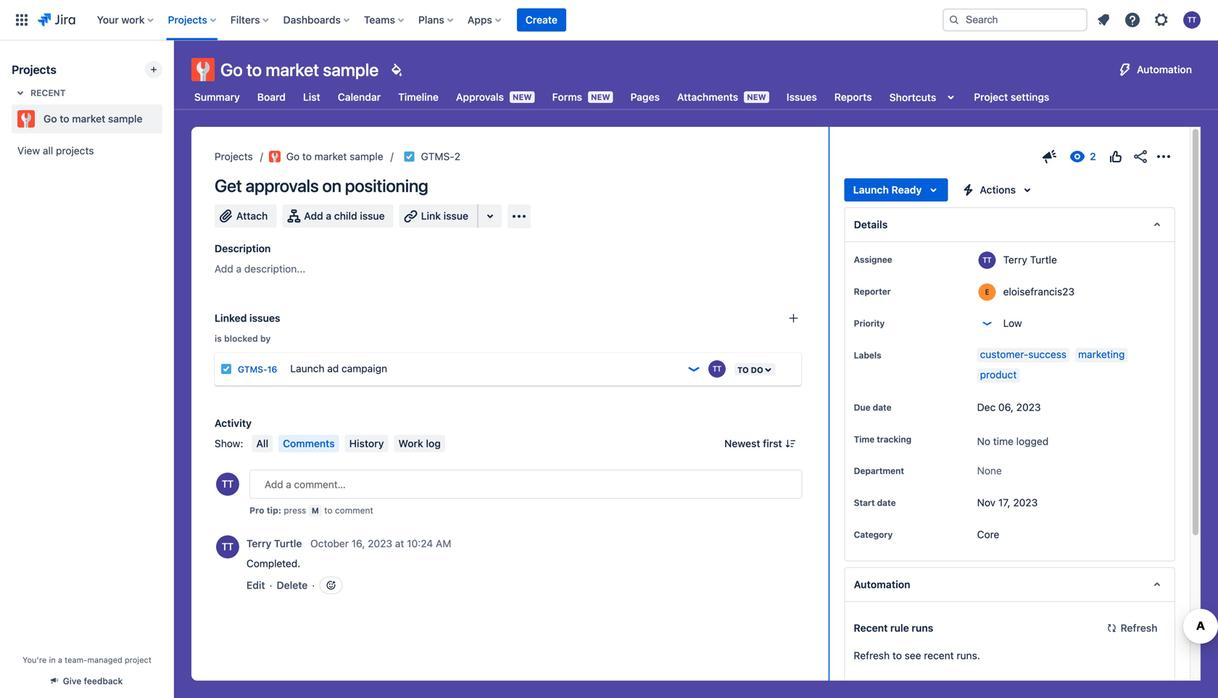 Task type: vqa. For each thing, say whether or not it's contained in the screenshot.
2nd more information about jeremy miller image from the top
no



Task type: describe. For each thing, give the bounding box(es) containing it.
edit
[[247, 580, 265, 592]]

press
[[284, 506, 306, 516]]

sample for the bottommost go to market sample link
[[350, 151, 383, 162]]

project
[[125, 656, 152, 665]]

1 horizontal spatial terry
[[1004, 254, 1028, 266]]

success
[[1029, 349, 1067, 360]]

0 vertical spatial more information about this user image
[[979, 252, 996, 269]]

you're in a team-managed project
[[23, 656, 152, 665]]

start
[[854, 498, 875, 508]]

collapse recent projects image
[[12, 84, 29, 102]]

launch ad campaign link
[[285, 355, 681, 384]]

10:24
[[407, 538, 433, 550]]

comments button
[[279, 435, 339, 453]]

approvals
[[246, 176, 319, 196]]

attach
[[236, 210, 268, 222]]

automation element
[[845, 567, 1176, 602]]

1 vertical spatial projects
[[12, 63, 56, 77]]

gtms-2
[[421, 151, 461, 162]]

go for go to market sample link to the left
[[44, 113, 57, 125]]

new for forms
[[591, 92, 610, 102]]

get
[[215, 176, 242, 196]]

activity
[[215, 417, 252, 429]]

october
[[311, 538, 349, 550]]

your profile and settings image
[[1184, 11, 1201, 29]]

pro tip: press m to comment
[[250, 506, 373, 516]]

by
[[260, 334, 271, 344]]

tab list containing summary
[[183, 84, 1061, 110]]

terry turtle button
[[247, 537, 305, 551]]

project settings
[[974, 91, 1050, 103]]

link web pages and more image
[[482, 207, 499, 225]]

launch ready
[[853, 184, 922, 196]]

all
[[256, 438, 268, 450]]

october 16, 2023 at 10:24 am
[[311, 538, 451, 550]]

dashboards
[[283, 14, 341, 26]]

plans button
[[414, 8, 459, 32]]

go for the bottommost go to market sample link
[[286, 151, 300, 162]]

customer-success link
[[978, 348, 1070, 363]]

dec
[[978, 401, 996, 413]]

eloisefrancis23
[[1004, 286, 1075, 298]]

issues
[[249, 312, 280, 324]]

turtle inside popup button
[[274, 538, 302, 550]]

timeline link
[[395, 84, 442, 110]]

edit button
[[247, 578, 265, 593]]

plans
[[418, 14, 444, 26]]

to right m
[[324, 506, 333, 516]]

settings image
[[1153, 11, 1171, 29]]

add for add a description...
[[215, 263, 233, 275]]

positioning
[[345, 176, 428, 196]]

due
[[854, 403, 871, 413]]

in
[[49, 656, 56, 665]]

shortcuts
[[890, 91, 937, 103]]

project
[[974, 91, 1008, 103]]

actions button
[[954, 178, 1042, 202]]

labels
[[854, 350, 882, 360]]

link issue button
[[399, 205, 479, 228]]

view
[[17, 145, 40, 157]]

core
[[978, 529, 1000, 541]]

search image
[[949, 14, 960, 26]]

view all projects
[[17, 145, 94, 157]]

to down "recent"
[[60, 113, 69, 125]]

0 vertical spatial sample
[[323, 59, 379, 80]]

no time logged
[[978, 436, 1049, 448]]

launch ready button
[[845, 178, 948, 202]]

ready
[[892, 184, 922, 196]]

0 vertical spatial go
[[221, 59, 243, 80]]

calendar link
[[335, 84, 384, 110]]

1 horizontal spatial turtle
[[1030, 254, 1057, 266]]

task image
[[404, 151, 415, 162]]

0 horizontal spatial a
[[58, 656, 62, 665]]

1 vertical spatial more information about this user image
[[216, 536, 239, 559]]

feedback
[[84, 676, 123, 687]]

nov 17, 2023
[[978, 497, 1038, 509]]

recent
[[30, 88, 66, 98]]

newest first button
[[716, 435, 803, 453]]

projects for projects popup button
[[168, 14, 207, 26]]

comment
[[335, 506, 373, 516]]

you're
[[23, 656, 47, 665]]

time
[[854, 434, 875, 445]]

terry inside popup button
[[247, 538, 271, 550]]

give
[[63, 676, 81, 687]]

help image
[[1124, 11, 1142, 29]]

tracking
[[877, 434, 912, 445]]

view all projects link
[[12, 138, 162, 164]]

time
[[994, 436, 1014, 448]]

show:
[[215, 438, 243, 450]]

16,
[[352, 538, 365, 550]]

details
[[854, 219, 888, 231]]

0 vertical spatial market
[[266, 59, 319, 80]]

calendar
[[338, 91, 381, 103]]

date for dec 06, 2023
[[873, 403, 892, 413]]

shortcuts button
[[887, 84, 963, 110]]

give feedback
[[63, 676, 123, 687]]

launch ad campaign
[[290, 363, 387, 375]]

go to market sample for the bottommost go to market sample link
[[286, 151, 383, 162]]

pro
[[250, 506, 264, 516]]

add a description...
[[215, 263, 306, 275]]

filters
[[231, 14, 260, 26]]

list link
[[300, 84, 323, 110]]

banner containing your work
[[0, 0, 1219, 41]]

0 vertical spatial go to market sample
[[221, 59, 379, 80]]

sidebar navigation image
[[158, 58, 190, 87]]

automation button
[[1111, 58, 1201, 81]]

issues link
[[784, 84, 820, 110]]

board link
[[254, 84, 289, 110]]

actions image
[[1155, 148, 1173, 165]]

pages
[[631, 91, 660, 103]]

summary
[[194, 91, 240, 103]]

17,
[[999, 497, 1011, 509]]

all button
[[252, 435, 273, 453]]



Task type: locate. For each thing, give the bounding box(es) containing it.
go down "recent"
[[44, 113, 57, 125]]

market for go to market sample link to the left
[[72, 113, 105, 125]]

2023 for 16,
[[368, 538, 392, 550]]

primary element
[[9, 0, 931, 40]]

0 horizontal spatial terry
[[247, 538, 271, 550]]

go to market sample up view all projects link
[[44, 113, 143, 125]]

terry turtle up "completed."
[[247, 538, 302, 550]]

link
[[421, 210, 441, 222]]

a left child on the top of page
[[326, 210, 332, 222]]

priority: low image
[[687, 362, 701, 376]]

marketing link
[[1076, 348, 1128, 363]]

gtms-16
[[238, 364, 277, 375]]

gtms-2 link
[[421, 148, 461, 165]]

0 horizontal spatial launch
[[290, 363, 325, 375]]

a for description...
[[236, 263, 242, 275]]

1 horizontal spatial terry turtle
[[1004, 254, 1057, 266]]

gtms- right issue type: task image at left
[[238, 364, 267, 375]]

0 horizontal spatial more information about this user image
[[216, 536, 239, 559]]

go right go to market sample "image"
[[286, 151, 300, 162]]

date right start
[[877, 498, 896, 508]]

0 horizontal spatial new
[[513, 92, 532, 102]]

issue
[[360, 210, 385, 222], [444, 210, 469, 222]]

2023 left at on the left of page
[[368, 538, 392, 550]]

sample up the calendar
[[323, 59, 379, 80]]

gtms- inside 'gtms-2' link
[[421, 151, 455, 162]]

work log
[[399, 438, 441, 450]]

add a child issue button
[[282, 205, 394, 228]]

sample up positioning
[[350, 151, 383, 162]]

date
[[873, 403, 892, 413], [877, 498, 896, 508]]

0 vertical spatial go to market sample link
[[12, 104, 157, 133]]

a inside button
[[326, 210, 332, 222]]

2 issue from the left
[[444, 210, 469, 222]]

is
[[215, 334, 222, 344]]

go
[[221, 59, 243, 80], [44, 113, 57, 125], [286, 151, 300, 162]]

filters button
[[226, 8, 275, 32]]

automation image
[[1117, 61, 1134, 78]]

to up board
[[247, 59, 262, 80]]

1 vertical spatial launch
[[290, 363, 325, 375]]

log
[[426, 438, 441, 450]]

vote options: no one has voted for this issue yet. image
[[1108, 148, 1125, 165]]

2023 right 06,
[[1017, 401, 1041, 413]]

1 new from the left
[[513, 92, 532, 102]]

add app image
[[511, 208, 528, 225]]

start date
[[854, 498, 896, 508]]

1 horizontal spatial gtms-
[[421, 151, 455, 162]]

new left issues link
[[747, 92, 767, 102]]

issue type: task image
[[221, 363, 232, 375]]

terry turtle up eloisefrancis23
[[1004, 254, 1057, 266]]

linked
[[215, 312, 247, 324]]

0 horizontal spatial go
[[44, 113, 57, 125]]

market up list
[[266, 59, 319, 80]]

a down description
[[236, 263, 242, 275]]

go to market sample for go to market sample link to the left
[[44, 113, 143, 125]]

1 horizontal spatial a
[[236, 263, 242, 275]]

1 vertical spatial add
[[215, 263, 233, 275]]

go up summary
[[221, 59, 243, 80]]

issue right link on the left
[[444, 210, 469, 222]]

launch for launch ad campaign
[[290, 363, 325, 375]]

1 vertical spatial date
[[877, 498, 896, 508]]

2 vertical spatial go to market sample
[[286, 151, 383, 162]]

0 horizontal spatial turtle
[[274, 538, 302, 550]]

0 horizontal spatial issue
[[360, 210, 385, 222]]

1 vertical spatial 2023
[[1014, 497, 1038, 509]]

attachments
[[677, 91, 739, 103]]

new right "forms"
[[591, 92, 610, 102]]

1 vertical spatial go to market sample
[[44, 113, 143, 125]]

automation inside button
[[1137, 63, 1192, 75]]

tip:
[[267, 506, 281, 516]]

give feedback button
[[43, 669, 131, 693]]

2 vertical spatial sample
[[350, 151, 383, 162]]

m
[[312, 506, 319, 516]]

1 horizontal spatial issue
[[444, 210, 469, 222]]

actions
[[980, 184, 1016, 196]]

teams button
[[360, 8, 410, 32]]

market for the bottommost go to market sample link
[[315, 151, 347, 162]]

0 vertical spatial add
[[304, 210, 323, 222]]

Add a comment… field
[[250, 470, 803, 499]]

add reaction image
[[325, 580, 337, 592]]

go to market sample
[[221, 59, 379, 80], [44, 113, 143, 125], [286, 151, 383, 162]]

on
[[322, 176, 341, 196]]

dashboards button
[[279, 8, 355, 32]]

go to market sample link
[[12, 104, 157, 133], [269, 148, 383, 165]]

0 horizontal spatial add
[[215, 263, 233, 275]]

issue inside button
[[360, 210, 385, 222]]

work log button
[[394, 435, 445, 453]]

to right go to market sample "image"
[[302, 151, 312, 162]]

go to market sample up list
[[221, 59, 379, 80]]

delete
[[277, 580, 308, 592]]

0 vertical spatial a
[[326, 210, 332, 222]]

product link
[[978, 368, 1020, 383]]

terry turtle inside popup button
[[247, 538, 302, 550]]

1 vertical spatial sample
[[108, 113, 143, 125]]

due date
[[854, 403, 892, 413]]

department
[[854, 466, 905, 476]]

description
[[215, 243, 271, 255]]

no
[[978, 436, 991, 448]]

1 horizontal spatial launch
[[853, 184, 889, 196]]

none
[[978, 465, 1002, 477]]

time tracking pin to top. only you can see pinned fields. image
[[915, 434, 926, 445]]

first
[[763, 438, 782, 450]]

add
[[304, 210, 323, 222], [215, 263, 233, 275]]

1 horizontal spatial go
[[221, 59, 243, 80]]

notifications image
[[1095, 11, 1113, 29]]

pages link
[[628, 84, 663, 110]]

1 vertical spatial go
[[44, 113, 57, 125]]

0 horizontal spatial automation
[[854, 579, 911, 591]]

add down "get approvals on positioning"
[[304, 210, 323, 222]]

menu bar containing all
[[249, 435, 448, 453]]

issue right child on the top of page
[[360, 210, 385, 222]]

market up view all projects link
[[72, 113, 105, 125]]

0 vertical spatial turtle
[[1030, 254, 1057, 266]]

sample for go to market sample link to the left
[[108, 113, 143, 125]]

appswitcher icon image
[[13, 11, 30, 29]]

launch up details
[[853, 184, 889, 196]]

0 vertical spatial automation
[[1137, 63, 1192, 75]]

add to starred image
[[158, 110, 176, 128]]

managed
[[87, 656, 122, 665]]

to
[[247, 59, 262, 80], [60, 113, 69, 125], [302, 151, 312, 162], [324, 506, 333, 516]]

add inside button
[[304, 210, 323, 222]]

Search field
[[943, 8, 1088, 32]]

0 vertical spatial 2023
[[1017, 401, 1041, 413]]

1 vertical spatial market
[[72, 113, 105, 125]]

gtms- for 16
[[238, 364, 267, 375]]

0 vertical spatial launch
[[853, 184, 889, 196]]

1 vertical spatial terry turtle
[[247, 538, 302, 550]]

add for add a child issue
[[304, 210, 323, 222]]

2023 for 06,
[[1017, 401, 1041, 413]]

2 horizontal spatial a
[[326, 210, 332, 222]]

1 horizontal spatial new
[[591, 92, 610, 102]]

1 vertical spatial automation
[[854, 579, 911, 591]]

project settings link
[[971, 84, 1053, 110]]

gtms- left the copy link to issue icon
[[421, 151, 455, 162]]

newest first
[[725, 438, 782, 450]]

logged
[[1017, 436, 1049, 448]]

gtms-16 link
[[238, 364, 277, 375]]

reports
[[835, 91, 872, 103]]

1 horizontal spatial go to market sample link
[[269, 148, 383, 165]]

projects inside popup button
[[168, 14, 207, 26]]

go to market sample up on
[[286, 151, 383, 162]]

1 horizontal spatial more information about this user image
[[979, 252, 996, 269]]

2 vertical spatial 2023
[[368, 538, 392, 550]]

date for nov 17, 2023
[[877, 498, 896, 508]]

a right in
[[58, 656, 62, 665]]

tab list
[[183, 84, 1061, 110]]

copy link to issue image
[[458, 150, 469, 162]]

settings
[[1011, 91, 1050, 103]]

all
[[43, 145, 53, 157]]

more information about this user image left terry turtle popup button
[[216, 536, 239, 559]]

turtle up eloisefrancis23
[[1030, 254, 1057, 266]]

projects
[[168, 14, 207, 26], [12, 63, 56, 77], [215, 151, 253, 162]]

link an issue image
[[788, 313, 800, 324]]

2 vertical spatial go
[[286, 151, 300, 162]]

gtms- for 2
[[421, 151, 455, 162]]

teams
[[364, 14, 395, 26]]

a for child
[[326, 210, 332, 222]]

timeline
[[398, 91, 439, 103]]

product
[[980, 369, 1017, 381]]

0 horizontal spatial projects
[[12, 63, 56, 77]]

0 horizontal spatial terry turtle
[[247, 538, 302, 550]]

terry down details element
[[1004, 254, 1028, 266]]

0 horizontal spatial go to market sample link
[[12, 104, 157, 133]]

jira image
[[38, 11, 75, 29], [38, 11, 75, 29]]

1 vertical spatial a
[[236, 263, 242, 275]]

team-
[[65, 656, 87, 665]]

1 horizontal spatial automation
[[1137, 63, 1192, 75]]

go to market sample link up view all projects link
[[12, 104, 157, 133]]

1 issue from the left
[[360, 210, 385, 222]]

add down description
[[215, 263, 233, 275]]

3 new from the left
[[747, 92, 767, 102]]

low
[[1004, 317, 1022, 329]]

give feedback image
[[1042, 148, 1059, 165]]

launch inside dropdown button
[[853, 184, 889, 196]]

2 new from the left
[[591, 92, 610, 102]]

0 vertical spatial terry turtle
[[1004, 254, 1057, 266]]

more information about this user image
[[979, 284, 996, 301]]

date right due
[[873, 403, 892, 413]]

2 horizontal spatial new
[[747, 92, 767, 102]]

automation down "category"
[[854, 579, 911, 591]]

projects for projects "link" in the left of the page
[[215, 151, 253, 162]]

more information about this user image up more information about this user image
[[979, 252, 996, 269]]

projects up sidebar navigation image
[[168, 14, 207, 26]]

add a child issue
[[304, 210, 385, 222]]

projects up get
[[215, 151, 253, 162]]

time tracking
[[854, 434, 912, 445]]

customer-success
[[980, 349, 1067, 360]]

more information about this user image
[[979, 252, 996, 269], [216, 536, 239, 559]]

terry turtle
[[1004, 254, 1057, 266], [247, 538, 302, 550]]

launch left ad
[[290, 363, 325, 375]]

projects up the collapse recent projects icon
[[12, 63, 56, 77]]

go to market sample link up "get approvals on positioning"
[[269, 148, 383, 165]]

marketing
[[1079, 349, 1125, 360]]

priority
[[854, 318, 885, 329]]

0 vertical spatial projects
[[168, 14, 207, 26]]

new for approvals
[[513, 92, 532, 102]]

create project image
[[148, 64, 160, 75]]

projects
[[56, 145, 94, 157]]

2 horizontal spatial projects
[[215, 151, 253, 162]]

2023 for 17,
[[1014, 497, 1038, 509]]

set project background image
[[388, 61, 405, 78]]

0 vertical spatial gtms-
[[421, 151, 455, 162]]

0 vertical spatial date
[[873, 403, 892, 413]]

banner
[[0, 0, 1219, 41]]

turtle up "completed."
[[274, 538, 302, 550]]

new right approvals at the top of page
[[513, 92, 532, 102]]

market up on
[[315, 151, 347, 162]]

automation right "automation" icon
[[1137, 63, 1192, 75]]

work
[[121, 14, 145, 26]]

1 vertical spatial go to market sample link
[[269, 148, 383, 165]]

1 vertical spatial terry
[[247, 538, 271, 550]]

launch for launch ready
[[853, 184, 889, 196]]

0 vertical spatial terry
[[1004, 254, 1028, 266]]

get approvals on positioning
[[215, 176, 428, 196]]

apps button
[[463, 8, 507, 32]]

new for attachments
[[747, 92, 767, 102]]

projects button
[[164, 8, 222, 32]]

go to market sample image
[[269, 151, 281, 162]]

2023 right 17, at right
[[1014, 497, 1038, 509]]

category
[[854, 530, 893, 540]]

history button
[[345, 435, 388, 453]]

0 horizontal spatial gtms-
[[238, 364, 267, 375]]

issues
[[787, 91, 817, 103]]

2 vertical spatial market
[[315, 151, 347, 162]]

1 vertical spatial turtle
[[274, 538, 302, 550]]

terry up "completed."
[[247, 538, 271, 550]]

1 vertical spatial gtms-
[[238, 364, 267, 375]]

2 horizontal spatial go
[[286, 151, 300, 162]]

work
[[399, 438, 423, 450]]

2
[[455, 151, 461, 162]]

menu bar
[[249, 435, 448, 453]]

1 horizontal spatial add
[[304, 210, 323, 222]]

2 vertical spatial projects
[[215, 151, 253, 162]]

2 vertical spatial a
[[58, 656, 62, 665]]

create button
[[517, 8, 566, 32]]

1 horizontal spatial projects
[[168, 14, 207, 26]]

blocked
[[224, 334, 258, 344]]

history
[[349, 438, 384, 450]]

list
[[303, 91, 320, 103]]

2023
[[1017, 401, 1041, 413], [1014, 497, 1038, 509], [368, 538, 392, 550]]

sample left add to starred image
[[108, 113, 143, 125]]

details element
[[845, 207, 1176, 242]]

issue inside button
[[444, 210, 469, 222]]

approvals
[[456, 91, 504, 103]]



